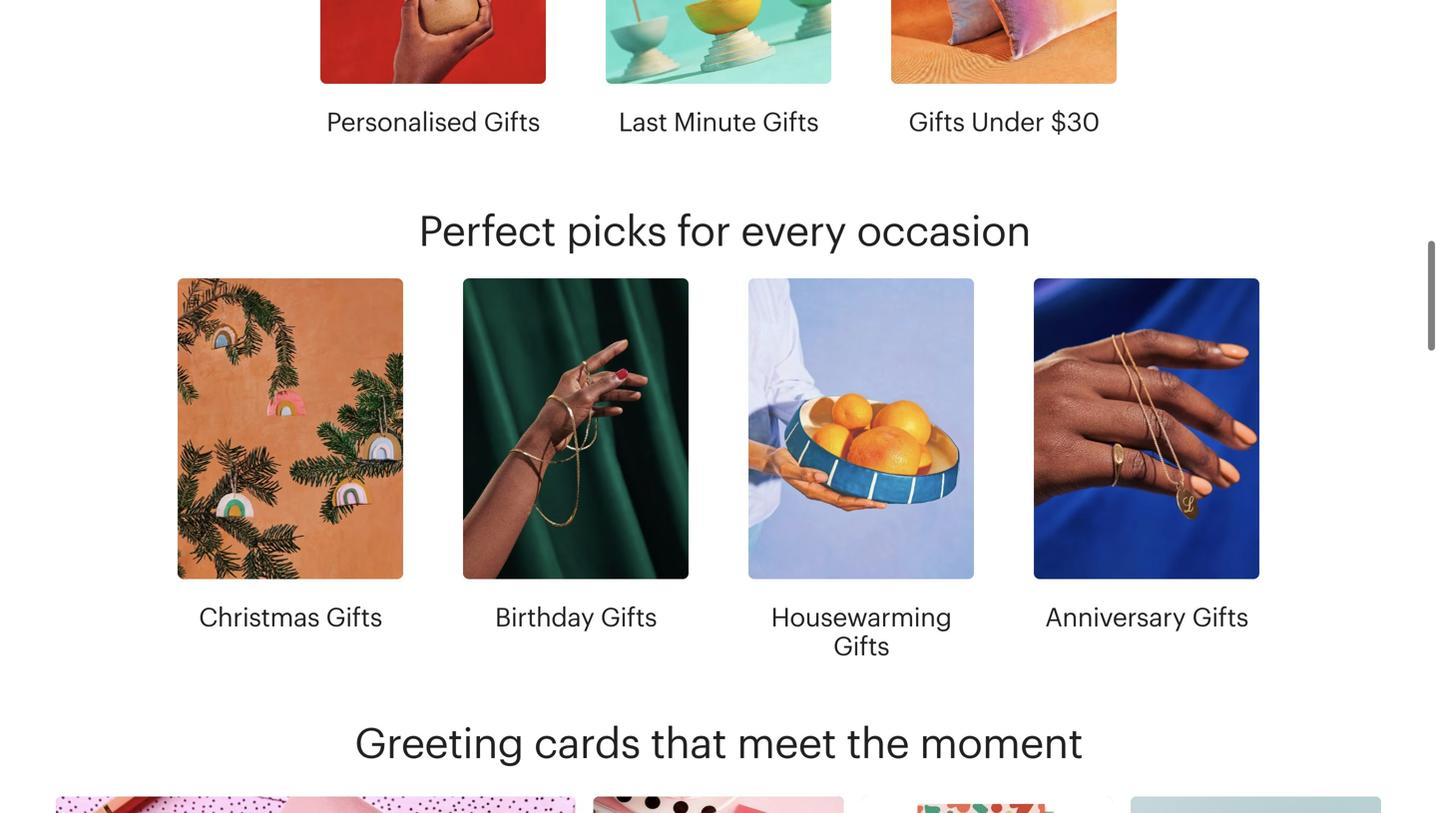 Task type: describe. For each thing, give the bounding box(es) containing it.
that
[[651, 720, 727, 768]]

christmas gifts
[[199, 603, 382, 632]]

thank you shapes mini card image
[[862, 797, 1113, 814]]

the
[[847, 720, 910, 768]]

anniversary gifts
[[1045, 603, 1249, 632]]

anniversary
[[1045, 603, 1186, 632]]

greeting cards that meet the moment
[[355, 720, 1083, 768]]

personalised gifts
[[326, 107, 540, 137]]

occasion
[[857, 208, 1031, 255]]

minute
[[674, 107, 756, 137]]

housewarming
[[771, 603, 952, 632]]

christmas gifts image
[[178, 279, 403, 579]]

housewarming gifts
[[771, 603, 952, 661]]

greeting
[[355, 720, 524, 768]]

gifts for anniversary gifts
[[1193, 603, 1249, 632]]

birthday gifts image
[[463, 279, 689, 579]]

perfect
[[419, 208, 556, 255]]

gifts for christmas gifts
[[326, 603, 382, 632]]

every
[[741, 208, 847, 255]]



Task type: vqa. For each thing, say whether or not it's contained in the screenshot.
occasion
yes



Task type: locate. For each thing, give the bounding box(es) containing it.
happy birthday cake card, fun happy birthday card, illustrated birthday card image
[[56, 797, 576, 814]]

housewarming gifts image
[[749, 279, 974, 579]]

gifts for housewarming gifts
[[834, 632, 890, 661]]

picks
[[566, 208, 667, 255]]

gifts for personalised gifts
[[484, 107, 540, 137]]

for
[[677, 208, 731, 255]]

gifts
[[484, 107, 540, 137], [763, 107, 819, 137], [909, 107, 965, 137], [326, 603, 382, 632], [601, 603, 657, 632], [1193, 603, 1249, 632], [834, 632, 890, 661]]

$30
[[1051, 107, 1100, 137]]

birthday
[[495, 603, 594, 632]]

cards
[[534, 720, 640, 768]]

birthday gifts
[[495, 603, 657, 632]]

yay card to celebrate good news, exam results or passing driving test image
[[1131, 797, 1382, 814]]

anniversary gifts image
[[1034, 279, 1260, 579]]

personalised
[[326, 107, 478, 137]]

christmas
[[199, 603, 320, 632]]

last
[[619, 107, 668, 137]]

perfect picks for every occasion
[[419, 208, 1031, 255]]

moment
[[920, 720, 1083, 768]]

gifts for birthday gifts
[[601, 603, 657, 632]]

last minute gifts
[[619, 107, 819, 137]]

gifts inside the housewarming gifts
[[834, 632, 890, 661]]

under
[[971, 107, 1045, 137]]

meet
[[737, 720, 836, 768]]

gifts under $30
[[909, 107, 1100, 137]]

valentines day anniversary card love wedding day best friend thinking of you greeting card for husband wife spouse partner just because image
[[593, 797, 844, 814]]



